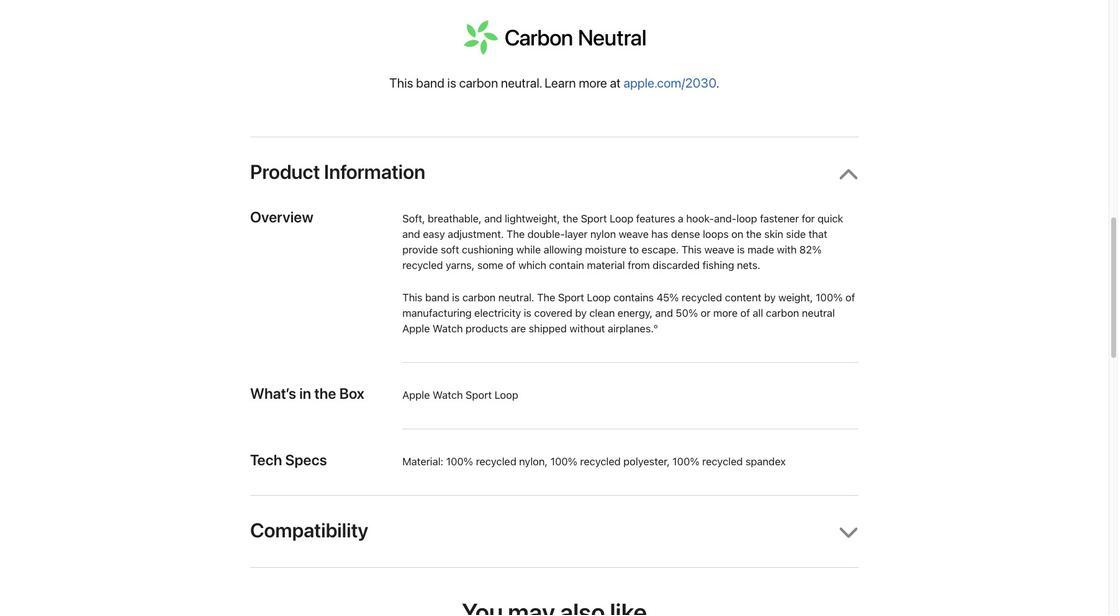 Task type: vqa. For each thing, say whether or not it's contained in the screenshot.
rightmost Of
yes



Task type: describe. For each thing, give the bounding box(es) containing it.
made
[[748, 244, 775, 256]]

100% inside this band is carbon neutral. the sport loop contains 45% recycled content by weight, 100% of manufacturing electricity is covered by clean energy, and 50% or more of all carbon neutral apple watch products are shipped without airplanes.º
[[816, 292, 843, 304]]

soft, breathable, and lightweight, the sport loop features a hook-and-loop fastener for quick and easy adjustment. the double-layer nylon weave has dense loops on the skin side that provide soft cushioning while allowing moisture to escape. this weave is made with 82% recycled yarns, some of which contain material from discarded fishing nets.
[[403, 213, 844, 272]]

sport inside this band is carbon neutral. the sport loop contains 45% recycled content by weight, 100% of manufacturing electricity is covered by clean energy, and 50% or more of all carbon neutral apple watch products are shipped without airplanes.º
[[558, 292, 585, 304]]

recycled inside this band is carbon neutral. the sport loop contains 45% recycled content by weight, 100% of manufacturing electricity is covered by clean energy, and 50% or more of all carbon neutral apple watch products are shipped without airplanes.º
[[682, 292, 723, 304]]

easy
[[423, 228, 445, 241]]

1 horizontal spatial and
[[484, 213, 502, 225]]

what's in the box
[[250, 385, 365, 403]]

some
[[478, 259, 504, 272]]

45%
[[657, 292, 679, 304]]

0 horizontal spatial weave
[[619, 228, 649, 241]]

fishing
[[703, 259, 735, 272]]

learn
[[545, 75, 576, 91]]

contains
[[614, 292, 654, 304]]

2 vertical spatial of
[[741, 307, 750, 320]]

what's
[[250, 385, 296, 403]]

2 horizontal spatial the
[[747, 228, 762, 241]]

carbon for learn
[[460, 75, 499, 91]]

hook-
[[687, 213, 714, 225]]

polyester,
[[624, 456, 670, 468]]

soft,
[[403, 213, 425, 225]]

escape.
[[642, 244, 679, 256]]

0 horizontal spatial and
[[403, 228, 420, 241]]

provide
[[403, 244, 438, 256]]

material: 100% recycled nylon, 100% recycled polyester, 100% recycled spandex
[[403, 456, 786, 468]]

2 vertical spatial the
[[315, 385, 337, 403]]

of inside soft, breathable, and lightweight, the sport loop features a hook-and-loop fastener for quick and easy adjustment. the double-layer nylon weave has dense loops on the skin side that provide soft cushioning while allowing moisture to escape. this weave is made with 82% recycled yarns, some of which contain material from discarded fishing nets.
[[506, 259, 516, 272]]

1 horizontal spatial the
[[563, 213, 578, 225]]

100% right polyester,
[[673, 456, 700, 468]]

that
[[809, 228, 828, 241]]

100% right material: on the left of page
[[446, 456, 473, 468]]

with
[[777, 244, 797, 256]]

loops
[[703, 228, 729, 241]]

is inside soft, breathable, and lightweight, the sport loop features a hook-and-loop fastener for quick and easy adjustment. the double-layer nylon weave has dense loops on the skin side that provide soft cushioning while allowing moisture to escape. this weave is made with 82% recycled yarns, some of which contain material from discarded fishing nets.
[[737, 244, 745, 256]]

apple
[[403, 323, 430, 335]]

2 vertical spatial sport
[[466, 389, 492, 402]]

information
[[324, 160, 426, 184]]

which
[[519, 259, 547, 272]]

to
[[630, 244, 639, 256]]

fastener
[[760, 213, 799, 225]]

nylon
[[591, 228, 616, 241]]

carbon for the
[[463, 292, 496, 304]]

and inside this band is carbon neutral. the sport loop contains 45% recycled content by weight, 100% of manufacturing electricity is covered by clean energy, and 50% or more of all carbon neutral apple watch products are shipped without airplanes.º
[[656, 307, 673, 320]]

more inside this band is carbon neutral. the sport loop contains 45% recycled content by weight, 100% of manufacturing electricity is covered by clean energy, and 50% or more of all carbon neutral apple watch products are shipped without airplanes.º
[[714, 307, 738, 320]]

while
[[517, 244, 541, 256]]

clean
[[590, 307, 615, 320]]

from
[[628, 259, 650, 272]]

50%
[[676, 307, 698, 320]]

loop inside soft, breathable, and lightweight, the sport loop features a hook-and-loop fastener for quick and easy adjustment. the double-layer nylon weave has dense loops on the skin side that provide soft cushioning while allowing moisture to escape. this weave is made with 82% recycled yarns, some of which contain material from discarded fishing nets.
[[610, 213, 634, 225]]

compatibility button
[[250, 496, 859, 567]]

shipped
[[529, 323, 567, 335]]

this for this band is carbon neutral. learn more at apple.com/2030 .
[[390, 75, 414, 91]]

tech specs
[[250, 451, 327, 469]]

nylon,
[[519, 456, 548, 468]]

on
[[732, 228, 744, 241]]

content
[[725, 292, 762, 304]]

at
[[610, 75, 621, 91]]

side
[[787, 228, 806, 241]]

loop inside this band is carbon neutral. the sport loop contains 45% recycled content by weight, 100% of manufacturing electricity is covered by clean energy, and 50% or more of all carbon neutral apple watch products are shipped without airplanes.º
[[587, 292, 611, 304]]

product
[[250, 160, 320, 184]]

this for this band is carbon neutral. the sport loop contains 45% recycled content by weight, 100% of manufacturing electricity is covered by clean energy, and 50% or more of all carbon neutral apple watch products are shipped without airplanes.º
[[403, 292, 423, 304]]

band for this band is carbon neutral. learn more at apple.com/2030 .
[[416, 75, 445, 91]]

and-
[[714, 213, 737, 225]]

all
[[753, 307, 764, 320]]

box
[[340, 385, 365, 403]]

tech
[[250, 451, 282, 469]]

0 vertical spatial more
[[579, 75, 608, 91]]

this inside soft, breathable, and lightweight, the sport loop features a hook-and-loop fastener for quick and easy adjustment. the double-layer nylon weave has dense loops on the skin side that provide soft cushioning while allowing moisture to escape. this weave is made with 82% recycled yarns, some of which contain material from discarded fishing nets.
[[682, 244, 702, 256]]

neutral
[[802, 307, 835, 320]]

or
[[701, 307, 711, 320]]

yarns,
[[446, 259, 475, 272]]

carbon neutral image
[[464, 21, 646, 55]]

skin
[[765, 228, 784, 241]]

watch
[[433, 323, 463, 335]]

covered
[[534, 307, 573, 320]]



Task type: locate. For each thing, give the bounding box(es) containing it.
neutral.
[[501, 75, 542, 91], [499, 292, 535, 304]]

the inside soft, breathable, and lightweight, the sport loop features a hook-and-loop fastener for quick and easy adjustment. the double-layer nylon weave has dense loops on the skin side that provide soft cushioning while allowing moisture to escape. this weave is made with 82% recycled yarns, some of which contain material from discarded fishing nets.
[[507, 228, 525, 241]]

0 horizontal spatial the
[[507, 228, 525, 241]]

specs
[[285, 451, 327, 469]]

this
[[390, 75, 414, 91], [682, 244, 702, 256], [403, 292, 423, 304]]

2 vertical spatial loop
[[495, 389, 519, 402]]

1 horizontal spatial more
[[714, 307, 738, 320]]

of right the some
[[506, 259, 516, 272]]

neutral. inside this band is carbon neutral. the sport loop contains 45% recycled content by weight, 100% of manufacturing electricity is covered by clean energy, and 50% or more of all carbon neutral apple watch products are shipped without airplanes.º
[[499, 292, 535, 304]]

recycled inside soft, breathable, and lightweight, the sport loop features a hook-and-loop fastener for quick and easy adjustment. the double-layer nylon weave has dense loops on the skin side that provide soft cushioning while allowing moisture to escape. this weave is made with 82% recycled yarns, some of which contain material from discarded fishing nets.
[[403, 259, 443, 272]]

1 vertical spatial the
[[537, 292, 556, 304]]

apple.com/2030 link
[[624, 75, 717, 91]]

2 vertical spatial carbon
[[766, 307, 800, 320]]

lightweight,
[[505, 213, 560, 225]]

1 horizontal spatial weave
[[705, 244, 735, 256]]

82%
[[800, 244, 822, 256]]

are
[[511, 323, 526, 335]]

adjustment.
[[448, 228, 504, 241]]

the inside this band is carbon neutral. the sport loop contains 45% recycled content by weight, 100% of manufacturing electricity is covered by clean energy, and 50% or more of all carbon neutral apple watch products are shipped without airplanes.º
[[537, 292, 556, 304]]

carbon
[[460, 75, 499, 91], [463, 292, 496, 304], [766, 307, 800, 320]]

dense
[[671, 228, 700, 241]]

0 vertical spatial and
[[484, 213, 502, 225]]

soft
[[441, 244, 459, 256]]

allowing
[[544, 244, 583, 256]]

weave up fishing
[[705, 244, 735, 256]]

the up while
[[507, 228, 525, 241]]

2 vertical spatial and
[[656, 307, 673, 320]]

cushioning
[[462, 244, 514, 256]]

material
[[587, 259, 625, 272]]

0 vertical spatial of
[[506, 259, 516, 272]]

1 horizontal spatial of
[[741, 307, 750, 320]]

without
[[570, 323, 605, 335]]

0 vertical spatial the
[[507, 228, 525, 241]]

neutral. up electricity
[[499, 292, 535, 304]]

2 horizontal spatial of
[[846, 292, 856, 304]]

apple watch
[[403, 389, 463, 402]]

apple.com/2030
[[624, 75, 717, 91]]

layer
[[565, 228, 588, 241]]

airplanes.º
[[608, 323, 658, 335]]

recycled down provide
[[403, 259, 443, 272]]

product information button
[[250, 137, 859, 209]]

by up without
[[575, 307, 587, 320]]

1 vertical spatial loop
[[587, 292, 611, 304]]

the up covered
[[537, 292, 556, 304]]

nets.
[[737, 259, 761, 272]]

0 horizontal spatial by
[[575, 307, 587, 320]]

0 horizontal spatial more
[[579, 75, 608, 91]]

1 vertical spatial this
[[682, 244, 702, 256]]

0 vertical spatial this
[[390, 75, 414, 91]]

loop
[[610, 213, 634, 225], [587, 292, 611, 304], [495, 389, 519, 402]]

0 vertical spatial by
[[765, 292, 776, 304]]

1 horizontal spatial the
[[537, 292, 556, 304]]

of right the weight,
[[846, 292, 856, 304]]

recycled left polyester,
[[580, 456, 621, 468]]

neutral. for learn
[[501, 75, 542, 91]]

sport
[[581, 213, 607, 225], [558, 292, 585, 304], [466, 389, 492, 402]]

sport up nylon on the right
[[581, 213, 607, 225]]

in
[[300, 385, 312, 403]]

loop
[[737, 213, 758, 225]]

products
[[466, 323, 508, 335]]

moisture
[[585, 244, 627, 256]]

0 horizontal spatial of
[[506, 259, 516, 272]]

overview
[[250, 208, 314, 226]]

100% right nylon,
[[551, 456, 578, 468]]

the up layer
[[563, 213, 578, 225]]

sport right apple watch
[[466, 389, 492, 402]]

0 vertical spatial neutral.
[[501, 75, 542, 91]]

weave
[[619, 228, 649, 241], [705, 244, 735, 256]]

electricity
[[475, 307, 521, 320]]

1 horizontal spatial by
[[765, 292, 776, 304]]

sport inside soft, breathable, and lightweight, the sport loop features a hook-and-loop fastener for quick and easy adjustment. the double-layer nylon weave has dense loops on the skin side that provide soft cushioning while allowing moisture to escape. this weave is made with 82% recycled yarns, some of which contain material from discarded fishing nets.
[[581, 213, 607, 225]]

1 vertical spatial and
[[403, 228, 420, 241]]

neutral. for the
[[499, 292, 535, 304]]

discarded
[[653, 259, 700, 272]]

product information
[[250, 160, 426, 184]]

2 vertical spatial this
[[403, 292, 423, 304]]

the
[[563, 213, 578, 225], [747, 228, 762, 241], [315, 385, 337, 403]]

2 horizontal spatial and
[[656, 307, 673, 320]]

0 horizontal spatial the
[[315, 385, 337, 403]]

quick
[[818, 213, 844, 225]]

this band is carbon neutral. learn more at apple.com/2030 .
[[390, 75, 720, 91]]

more right or
[[714, 307, 738, 320]]

recycled left spandex
[[703, 456, 743, 468]]

spandex
[[746, 456, 786, 468]]

1 vertical spatial by
[[575, 307, 587, 320]]

by left the weight,
[[765, 292, 776, 304]]

this band is carbon neutral. the sport loop contains 45% recycled content by weight, 100% of manufacturing electricity is covered by clean energy, and 50% or more of all carbon neutral apple watch products are shipped without airplanes.º
[[403, 292, 856, 335]]

features
[[637, 213, 676, 225]]

of left all
[[741, 307, 750, 320]]

1 vertical spatial band
[[425, 292, 449, 304]]

energy,
[[618, 307, 653, 320]]

the right on
[[747, 228, 762, 241]]

1 vertical spatial weave
[[705, 244, 735, 256]]

the
[[507, 228, 525, 241], [537, 292, 556, 304]]

0 vertical spatial sport
[[581, 213, 607, 225]]

and up "adjustment."
[[484, 213, 502, 225]]

1 vertical spatial sport
[[558, 292, 585, 304]]

band
[[416, 75, 445, 91], [425, 292, 449, 304]]

0 vertical spatial band
[[416, 75, 445, 91]]

1 vertical spatial carbon
[[463, 292, 496, 304]]

.
[[717, 75, 720, 91]]

manufacturing
[[403, 307, 472, 320]]

0 vertical spatial loop
[[610, 213, 634, 225]]

recycled left nylon,
[[476, 456, 517, 468]]

sport up covered
[[558, 292, 585, 304]]

0 vertical spatial weave
[[619, 228, 649, 241]]

contain
[[549, 259, 584, 272]]

recycled
[[403, 259, 443, 272], [682, 292, 723, 304], [476, 456, 517, 468], [580, 456, 621, 468], [703, 456, 743, 468]]

weight,
[[779, 292, 813, 304]]

the right "in"
[[315, 385, 337, 403]]

and down soft,
[[403, 228, 420, 241]]

more left at
[[579, 75, 608, 91]]

1 vertical spatial the
[[747, 228, 762, 241]]

breathable,
[[428, 213, 482, 225]]

double-
[[528, 228, 565, 241]]

and
[[484, 213, 502, 225], [403, 228, 420, 241], [656, 307, 673, 320]]

1 vertical spatial more
[[714, 307, 738, 320]]

1 vertical spatial of
[[846, 292, 856, 304]]

by
[[765, 292, 776, 304], [575, 307, 587, 320]]

band for this band is carbon neutral. the sport loop contains 45% recycled content by weight, 100% of manufacturing electricity is covered by clean energy, and 50% or more of all carbon neutral apple watch products are shipped without airplanes.º
[[425, 292, 449, 304]]

0 vertical spatial the
[[563, 213, 578, 225]]

0 vertical spatial carbon
[[460, 75, 499, 91]]

compatibility
[[250, 519, 369, 543]]

weave up the to
[[619, 228, 649, 241]]

recycled up or
[[682, 292, 723, 304]]

band inside this band is carbon neutral. the sport loop contains 45% recycled content by weight, 100% of manufacturing electricity is covered by clean energy, and 50% or more of all carbon neutral apple watch products are shipped without airplanes.º
[[425, 292, 449, 304]]

100%
[[816, 292, 843, 304], [446, 456, 473, 468], [551, 456, 578, 468], [673, 456, 700, 468]]

has
[[652, 228, 669, 241]]

material:
[[403, 456, 444, 468]]

a
[[678, 213, 684, 225]]

more
[[579, 75, 608, 91], [714, 307, 738, 320]]

100% up neutral
[[816, 292, 843, 304]]

is
[[448, 75, 457, 91], [737, 244, 745, 256], [452, 292, 460, 304], [524, 307, 532, 320]]

this inside this band is carbon neutral. the sport loop contains 45% recycled content by weight, 100% of manufacturing electricity is covered by clean energy, and 50% or more of all carbon neutral apple watch products are shipped without airplanes.º
[[403, 292, 423, 304]]

1 vertical spatial neutral.
[[499, 292, 535, 304]]

for
[[802, 213, 815, 225]]

apple watch sport loop
[[403, 389, 519, 402]]

of
[[506, 259, 516, 272], [846, 292, 856, 304], [741, 307, 750, 320]]

and down the 45%
[[656, 307, 673, 320]]

neutral. left learn
[[501, 75, 542, 91]]



